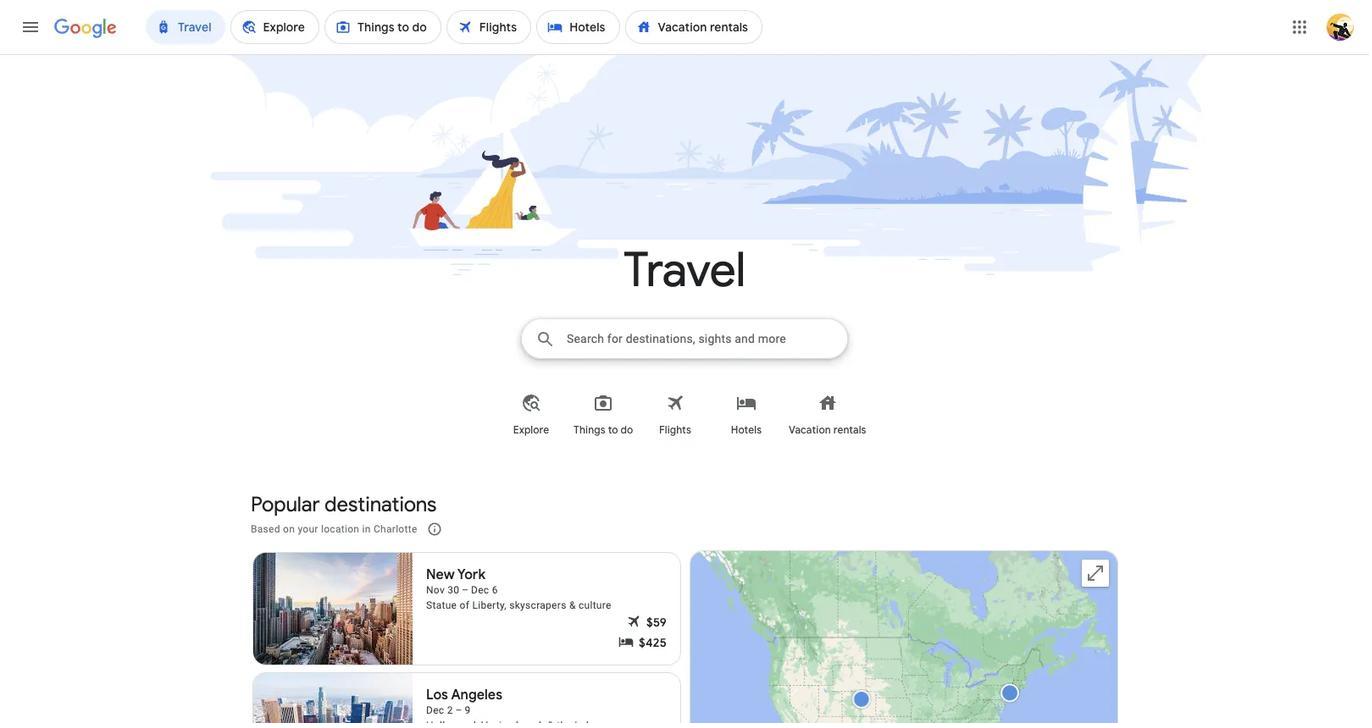 Task type: vqa. For each thing, say whether or not it's contained in the screenshot.
Popular Destinations
yes



Task type: locate. For each thing, give the bounding box(es) containing it.
main menu image
[[20, 17, 41, 37]]

hotels
[[732, 424, 763, 437]]

your
[[298, 524, 319, 536]]

travel heading
[[156, 241, 1214, 301]]

hotels button
[[712, 380, 783, 451]]

new york nov 30 – dec 6 statue of liberty, skyscrapers & culture
[[426, 567, 612, 612]]

flights
[[660, 424, 692, 437]]

skyscrapers
[[510, 600, 567, 612]]

based
[[251, 524, 280, 536]]

59 us dollars element
[[647, 614, 667, 631]]

6
[[492, 584, 498, 596]]

things to do button
[[567, 380, 640, 451]]

of
[[460, 600, 470, 612]]

angeles
[[451, 687, 503, 704]]

location
[[321, 524, 360, 536]]

based on your location in charlotte
[[251, 524, 418, 536]]

popular
[[251, 493, 320, 518]]

things to do
[[574, 424, 634, 437]]

more information on trips from charlotte. image
[[414, 509, 455, 550]]

2 – 9
[[447, 705, 471, 717]]

things to do link
[[567, 380, 640, 451]]

to
[[608, 424, 618, 437]]

$425
[[639, 635, 667, 651]]

vacation
[[790, 424, 832, 437]]

statue
[[426, 600, 457, 612]]

new
[[426, 567, 455, 584]]

$59
[[647, 615, 667, 630]]

Search for destinations, sights and more text field
[[566, 320, 848, 359]]

vacation rentals button
[[783, 380, 874, 451]]



Task type: describe. For each thing, give the bounding box(es) containing it.
vacation rentals link
[[783, 380, 874, 451]]

in
[[362, 524, 371, 536]]

los
[[426, 687, 448, 704]]

explore button
[[496, 380, 567, 451]]

rentals
[[834, 424, 867, 437]]

culture
[[579, 600, 612, 612]]

explore
[[513, 424, 549, 437]]

travel main content
[[0, 54, 1370, 724]]

travel
[[624, 241, 746, 301]]

hotels link
[[712, 380, 783, 451]]

nov
[[426, 584, 445, 596]]

charlotte
[[374, 524, 418, 536]]

&
[[570, 600, 576, 612]]

30 – dec
[[448, 584, 490, 596]]

things
[[574, 424, 606, 437]]

vacation rentals
[[790, 424, 867, 437]]

explore link
[[496, 380, 567, 451]]

425 us dollars element
[[639, 635, 667, 651]]

liberty,
[[473, 600, 507, 612]]

on
[[283, 524, 295, 536]]

los angeles dec 2 – 9
[[426, 687, 503, 717]]

flights button
[[640, 380, 712, 451]]

popular destinations
[[251, 493, 437, 518]]

dec
[[426, 705, 445, 717]]

destinations
[[325, 493, 437, 518]]

york
[[458, 567, 486, 584]]

flights link
[[640, 380, 712, 451]]

do
[[621, 424, 634, 437]]



